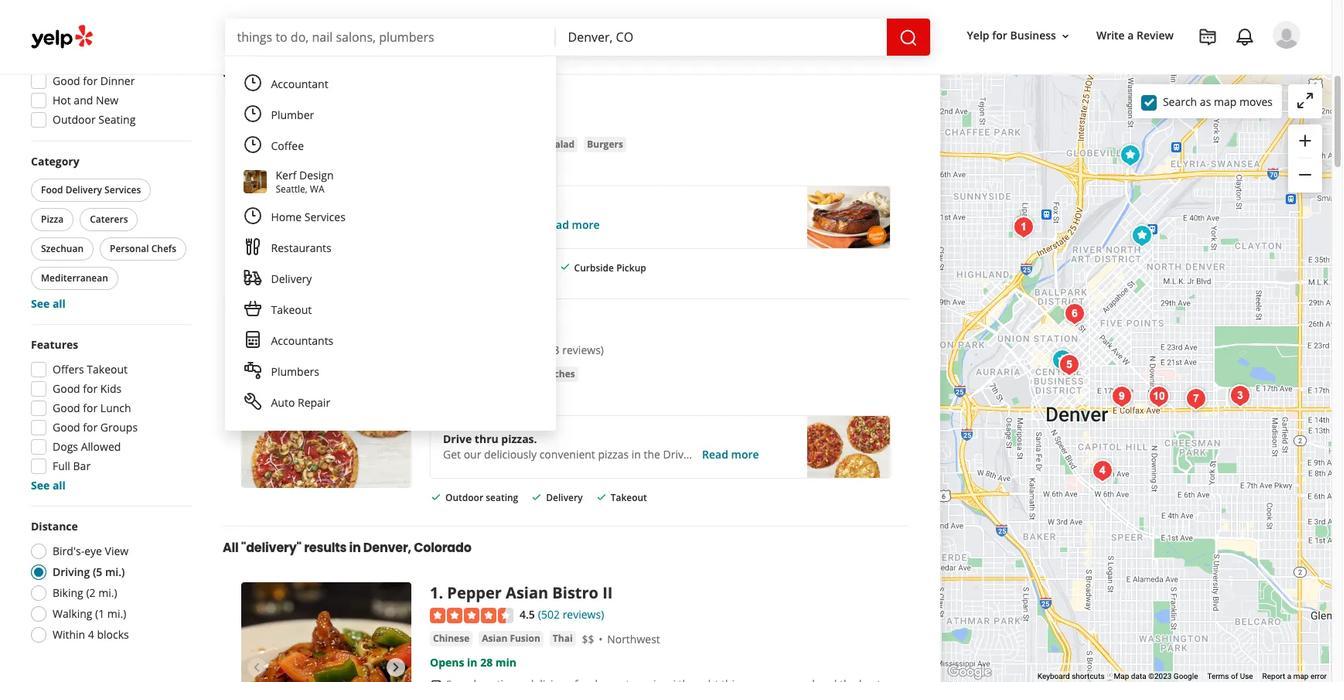 Task type: describe. For each thing, give the bounding box(es) containing it.
1 . pepper asian bistro ii
[[430, 583, 613, 604]]

search image
[[899, 28, 918, 47]]

outdoor seating
[[446, 491, 518, 504]]

24 accountants v2 image
[[243, 331, 262, 349]]

results
[[292, 64, 338, 82]]

thai button
[[550, 631, 576, 647]]

aloy thai eatery-capitol hill image
[[1088, 455, 1119, 486]]

curbside
[[574, 261, 614, 274]]

write a review link
[[1091, 22, 1180, 50]]

hot
[[53, 93, 71, 108]]

sandwiches
[[521, 367, 575, 381]]

sandwiches button
[[518, 367, 578, 382]]

previous image for pepper asian bistro ii image
[[248, 659, 266, 677]]

full
[[53, 459, 70, 473]]

16 chevron down v2 image
[[1060, 30, 1072, 42]]

offers for offers delivery
[[53, 35, 84, 50]]

takeout link
[[234, 295, 547, 326]]

report a map error
[[1263, 672, 1327, 681]]

slideshow element for burgers link
[[241, 107, 412, 277]]

pepper asian bistro ii link
[[447, 583, 613, 604]]

Near text field
[[568, 29, 875, 46]]

seating
[[486, 491, 518, 504]]

good for good for groups
[[53, 420, 80, 435]]

good for good for lunch
[[53, 401, 80, 415]]

plumber link
[[234, 100, 547, 131]]

curbside pickup
[[574, 261, 646, 274]]

pizza button
[[31, 208, 74, 231]]

outdoor for outdoor seating
[[53, 112, 96, 127]]

1 vertical spatial in
[[349, 540, 361, 557]]

0 vertical spatial read more
[[543, 217, 600, 232]]

results
[[304, 540, 347, 557]]

google image
[[944, 662, 996, 682]]

delivery down restaurants
[[271, 272, 312, 286]]

use
[[1240, 672, 1254, 681]]

previous image
[[248, 393, 266, 412]]

chinese
[[433, 632, 470, 645]]

1 vertical spatial more
[[731, 447, 759, 462]]

google
[[1174, 672, 1199, 681]]

burgers button
[[584, 137, 626, 152]]

search
[[1163, 94, 1198, 109]]

schlotzsky's image
[[241, 318, 412, 488]]

16 checkmark v2 image for outdoor seating
[[430, 491, 442, 503]]

burgers link
[[584, 137, 626, 152]]

24 clock v2 image for accountant
[[243, 74, 262, 92]]

2 slideshow element from the top
[[241, 318, 412, 488]]

open now
[[53, 15, 106, 30]]

1 vertical spatial read more
[[702, 447, 759, 462]]

option group containing distance
[[26, 519, 192, 647]]

convenient
[[540, 447, 595, 462]]

new
[[96, 93, 119, 108]]

for for dinner
[[83, 73, 98, 88]]

all "delivery" results in denver, colorado
[[223, 540, 472, 557]]

group containing category
[[28, 154, 192, 312]]

previous image for 'ruby tuesday' image on the left of the page
[[248, 183, 266, 202]]

opens
[[430, 655, 464, 670]]

groups
[[100, 420, 138, 435]]

reviews) for (502 reviews)
[[563, 608, 604, 622]]

delivery down "now"
[[87, 35, 128, 50]]

burgers
[[587, 137, 623, 151]]

©2023
[[1149, 672, 1172, 681]]

ruby tuesday image
[[241, 107, 412, 277]]

expand map image
[[1296, 91, 1315, 110]]

of
[[1231, 672, 1239, 681]]

takeout inside group
[[87, 362, 128, 377]]

good for kids
[[53, 381, 122, 396]]

open for open until 3:00 pm
[[285, 14, 314, 29]]

0 vertical spatial drive
[[443, 432, 472, 446]]

personal chefs button
[[100, 237, 186, 261]]

caterers button
[[80, 208, 138, 231]]

4.5
[[520, 608, 535, 622]]

see for category
[[31, 296, 50, 311]]

24 clock v2 image for coffee
[[243, 136, 262, 154]]

brooklyn's finest pizza image
[[1047, 345, 1078, 376]]

deliciously
[[484, 447, 537, 462]]

sandwiches link
[[518, 367, 578, 382]]

coffee link
[[234, 131, 547, 162]]

plumbers
[[271, 364, 319, 379]]

personal chefs
[[110, 242, 176, 255]]

delivery link
[[234, 264, 547, 295]]

open for open now
[[53, 15, 80, 30]]

sponsored
[[223, 64, 290, 82]]

open for open until 9:00 pm
[[514, 14, 543, 29]]

(103 reviews)
[[538, 342, 604, 357]]

lucky noodles image
[[1144, 381, 1175, 412]]

driving
[[53, 565, 90, 579]]

home
[[271, 210, 302, 224]]

features
[[31, 337, 78, 352]]

home services
[[271, 210, 346, 224]]

mediterranean button
[[31, 267, 118, 290]]

fusion
[[510, 632, 541, 645]]

colorado
[[414, 540, 472, 557]]

16 checkmark v2 image
[[559, 261, 571, 273]]

lunch
[[100, 401, 131, 415]]

shortcuts
[[1072, 672, 1105, 681]]

review
[[1137, 28, 1174, 43]]

allowed
[[81, 439, 121, 454]]

map for moves
[[1214, 94, 1237, 109]]

nolan p. image
[[1273, 21, 1301, 49]]

pepper
[[447, 583, 502, 604]]

chopstickers image
[[1054, 349, 1085, 380]]

pizza
[[41, 213, 64, 226]]

1
[[430, 583, 439, 604]]

24 auto repair v2 image
[[243, 392, 262, 411]]

bird's-eye view
[[53, 544, 129, 558]]

seattle,
[[276, 183, 308, 196]]

auto repair
[[271, 395, 330, 410]]

salad link
[[547, 137, 578, 152]]

0 horizontal spatial more
[[572, 217, 600, 232]]

a for write
[[1128, 28, 1134, 43]]

food delivery services button
[[31, 179, 151, 202]]

pepper asian bistro ii image
[[1009, 212, 1040, 243]]

until for until 9:00 pm
[[546, 14, 568, 29]]

notifications image
[[1236, 28, 1255, 46]]

szechuan button
[[31, 237, 94, 261]]

aloy modern thai image
[[1060, 298, 1091, 329]]

accountants link
[[234, 326, 547, 357]]

pm for open until 3:00 pm
[[367, 14, 383, 29]]

repair
[[298, 395, 330, 410]]

16 checkmark v2 image for takeout
[[595, 491, 608, 503]]

plumber
[[271, 108, 314, 122]]

error
[[1311, 672, 1327, 681]]

within 4 blocks
[[53, 627, 129, 642]]

sponsored results
[[223, 64, 338, 82]]

mi.) for walking (1 mi.)
[[107, 606, 126, 621]]

drive thru pizzas.
[[443, 432, 537, 446]]

all for category
[[53, 296, 66, 311]]



Task type: vqa. For each thing, say whether or not it's contained in the screenshot.
Filter reviews by 5 stars rating element
no



Task type: locate. For each thing, give the bounding box(es) containing it.
restaurants link
[[234, 233, 547, 264]]

2 vertical spatial in
[[467, 655, 478, 670]]

16 speech v2 image
[[430, 679, 442, 682]]

see all down full
[[31, 478, 66, 493]]

2 good from the top
[[53, 381, 80, 396]]

category
[[31, 154, 79, 169]]

3 good from the top
[[53, 401, 80, 415]]

offers takeout
[[53, 362, 128, 377]]

1 vertical spatial previous image
[[248, 659, 266, 677]]

thai link
[[550, 631, 576, 647]]

2 pm from the left
[[596, 14, 612, 29]]

1 see all from the top
[[31, 296, 66, 311]]

full bar
[[53, 459, 91, 473]]

0 vertical spatial asian
[[506, 583, 549, 604]]

1 see all button from the top
[[31, 296, 66, 311]]

for up the hot and new
[[83, 73, 98, 88]]

16 checkmark v2 image
[[430, 491, 442, 503], [531, 491, 543, 503], [595, 491, 608, 503]]

good down offers takeout
[[53, 381, 80, 396]]

map data ©2023 google
[[1114, 672, 1199, 681]]

see all down mediterranean button
[[31, 296, 66, 311]]

2 horizontal spatial takeout
[[611, 491, 647, 504]]

1 vertical spatial offers
[[53, 362, 84, 377]]

takeout down pizzas
[[611, 491, 647, 504]]

open until 11:00 pm
[[740, 14, 844, 29]]

0 vertical spatial see all button
[[31, 296, 66, 311]]

1 vertical spatial 24 clock v2 image
[[243, 136, 262, 154]]

24 clock v2 image for home services
[[243, 207, 262, 225]]

24 clock v2 image up "24 food v2" icon
[[243, 207, 262, 225]]

0 vertical spatial mi.)
[[105, 565, 125, 579]]

1 16 checkmark v2 image from the left
[[430, 491, 442, 503]]

1 horizontal spatial outdoor
[[446, 491, 484, 504]]

0 vertical spatial see
[[31, 296, 50, 311]]

in
[[632, 447, 641, 462], [349, 540, 361, 557], [467, 655, 478, 670]]

terms of use link
[[1208, 672, 1254, 681]]

read more link
[[431, 186, 890, 248]]

thru
[[475, 432, 499, 446]]

0 horizontal spatial drive
[[443, 432, 472, 446]]

0 vertical spatial 24 clock v2 image
[[243, 74, 262, 92]]

caterers
[[90, 213, 128, 226]]

1 all from the top
[[53, 296, 66, 311]]

0 horizontal spatial read
[[543, 217, 569, 232]]

all for features
[[53, 478, 66, 493]]

keyboard
[[1038, 672, 1070, 681]]

24 plumbers v2 image
[[243, 362, 262, 380]]

9:00
[[571, 14, 593, 29]]

mi.) right "(5"
[[105, 565, 125, 579]]

1 vertical spatial reviews)
[[563, 608, 604, 622]]

bird's-
[[53, 544, 84, 558]]

1 see from the top
[[31, 296, 50, 311]]

16 checkmark v2 image right seating
[[531, 491, 543, 503]]

map region
[[901, 8, 1344, 682]]

until left 9:00
[[546, 14, 568, 29]]

1 slideshow element from the top
[[241, 107, 412, 277]]

offers up good for kids
[[53, 362, 84, 377]]

2 24 clock v2 image from the top
[[243, 207, 262, 225]]

until
[[317, 14, 340, 29], [546, 14, 568, 29], [772, 14, 794, 29]]

mi.) right (2
[[98, 586, 117, 600]]

1 vertical spatial slideshow element
[[241, 318, 412, 488]]

asian fusion link
[[479, 631, 544, 647]]

0 horizontal spatial in
[[349, 540, 361, 557]]

good for dinner
[[53, 73, 135, 88]]

0 vertical spatial 24 clock v2 image
[[243, 105, 262, 123]]

24 delivery v2 image
[[243, 269, 262, 287]]

  text field
[[237, 29, 543, 46]]

accountant link
[[234, 69, 547, 100]]

2 16 checkmark v2 image from the left
[[531, 491, 543, 503]]

read up 16 checkmark v2 image
[[543, 217, 569, 232]]

in left 28
[[467, 655, 478, 670]]

0 horizontal spatial a
[[1128, 28, 1134, 43]]

24 clock v2 image inside plumber link
[[243, 105, 262, 123]]

food
[[41, 183, 63, 196]]

none field the near
[[568, 29, 875, 46]]

1 horizontal spatial map
[[1294, 672, 1309, 681]]

"delivery"
[[241, 540, 302, 557]]

2 see from the top
[[31, 478, 50, 493]]

24 clock v2 image
[[243, 74, 262, 92], [243, 136, 262, 154]]

takeout for 24 shopping v2 icon
[[271, 302, 312, 317]]

1 horizontal spatial a
[[1288, 672, 1292, 681]]

0 vertical spatial a
[[1128, 28, 1134, 43]]

24 clock v2 image left accountant
[[243, 74, 262, 92]]

(5
[[93, 565, 102, 579]]

for for groups
[[83, 420, 98, 435]]

24 clock v2 image inside accountant link
[[243, 74, 262, 92]]

now
[[83, 15, 106, 30]]

(1
[[95, 606, 105, 621]]

3 until from the left
[[772, 14, 794, 29]]

16 checkmark v2 image for delivery
[[531, 491, 543, 503]]

for inside button
[[993, 28, 1008, 43]]

opens in 28 min
[[430, 655, 517, 670]]

2 see all button from the top
[[31, 478, 66, 493]]

24 shopping v2 image
[[243, 300, 262, 318]]

driving (5 mi.)
[[53, 565, 125, 579]]

until left 3:00
[[317, 14, 340, 29]]

0 horizontal spatial map
[[1214, 94, 1237, 109]]

asian inside button
[[482, 632, 508, 645]]

slideshow element
[[241, 107, 412, 277], [241, 318, 412, 488], [241, 583, 412, 682]]

1 reviews) from the top
[[563, 342, 604, 357]]

report
[[1263, 672, 1286, 681]]

personal
[[110, 242, 149, 255]]

24 clock v2 image left plumber
[[243, 105, 262, 123]]

see down mediterranean button
[[31, 296, 50, 311]]

1 vertical spatial see
[[31, 478, 50, 493]]

24 clock v2 image
[[243, 105, 262, 123], [243, 207, 262, 225]]

food delivery services
[[41, 183, 141, 196]]

1 vertical spatial 24 clock v2 image
[[243, 207, 262, 225]]

kids
[[100, 381, 122, 396]]

accountants
[[271, 333, 334, 348]]

11:00
[[797, 14, 825, 29]]

0 vertical spatial takeout
[[271, 302, 312, 317]]

previous image
[[248, 183, 266, 202], [248, 659, 266, 677]]

outdoor
[[53, 112, 96, 127], [446, 491, 484, 504]]

takeout inside 'link'
[[271, 302, 312, 317]]

write
[[1097, 28, 1125, 43]]

0 horizontal spatial 16 checkmark v2 image
[[430, 491, 442, 503]]

option group
[[26, 519, 192, 647]]

moves
[[1240, 94, 1273, 109]]

Find text field
[[237, 29, 543, 46]]

1 vertical spatial drive
[[663, 447, 690, 462]]

slideshow element for (502 reviews) link
[[241, 583, 412, 682]]

keyboard shortcuts button
[[1038, 671, 1105, 682]]

0 vertical spatial previous image
[[248, 183, 266, 202]]

takeout up the accountants
[[271, 302, 312, 317]]

drive up get
[[443, 432, 472, 446]]

services down wa at the left
[[305, 210, 346, 224]]

dinner
[[100, 73, 135, 88]]

takeout up kids
[[87, 362, 128, 377]]

see for features
[[31, 478, 50, 493]]

4.5 star rating image
[[430, 608, 514, 624]]

1 vertical spatial a
[[1288, 672, 1292, 681]]

outdoor for outdoor seating
[[446, 491, 484, 504]]

pm right 9:00
[[596, 14, 612, 29]]

mi.) for biking (2 mi.)
[[98, 586, 117, 600]]

salad
[[550, 137, 575, 151]]

zoom out image
[[1296, 166, 1315, 184]]

yelp
[[967, 28, 990, 43]]

rad rino image
[[1127, 220, 1158, 251]]

pm right the 11:00
[[827, 14, 844, 29]]

offers down open now
[[53, 35, 84, 50]]

24 clock v2 image inside home services link
[[243, 207, 262, 225]]

(502 reviews) link
[[538, 606, 604, 623]]

0 horizontal spatial services
[[105, 183, 141, 196]]

.
[[439, 583, 443, 604]]

offers for offers takeout
[[53, 362, 84, 377]]

in left the at the bottom left of page
[[632, 447, 641, 462]]

0 vertical spatial reviews)
[[563, 342, 604, 357]]

2 reviews) from the top
[[563, 608, 604, 622]]

(103
[[538, 342, 560, 357]]

see up "distance" on the bottom of the page
[[31, 478, 50, 493]]

takeout for 16 checkmark v2 icon corresponding to takeout
[[611, 491, 647, 504]]

0 horizontal spatial takeout
[[87, 362, 128, 377]]

the
[[644, 447, 661, 462]]

services up caterers
[[105, 183, 141, 196]]

0 horizontal spatial pm
[[367, 14, 383, 29]]

1 vertical spatial see all button
[[31, 478, 66, 493]]

1 good from the top
[[53, 73, 80, 88]]

zoom in image
[[1296, 131, 1315, 150]]

None search field
[[225, 19, 933, 56]]

for for kids
[[83, 381, 98, 396]]

0 vertical spatial services
[[105, 183, 141, 196]]

good down good for kids
[[53, 401, 80, 415]]

group containing features
[[26, 337, 192, 494]]

2 horizontal spatial in
[[632, 447, 641, 462]]

business
[[1011, 28, 1057, 43]]

1 vertical spatial outdoor
[[446, 491, 484, 504]]

a for report
[[1288, 672, 1292, 681]]

1 horizontal spatial pm
[[596, 14, 612, 29]]

2 offers from the top
[[53, 362, 84, 377]]

0 vertical spatial slideshow element
[[241, 107, 412, 277]]

good up dogs
[[53, 420, 80, 435]]

good up hot
[[53, 73, 80, 88]]

outdoor down and
[[53, 112, 96, 127]]

2 vertical spatial mi.)
[[107, 606, 126, 621]]

0 vertical spatial read
[[543, 217, 569, 232]]

3 16 checkmark v2 image from the left
[[595, 491, 608, 503]]

northwest
[[607, 632, 660, 647]]

dogs
[[53, 439, 78, 454]]

coffee
[[271, 138, 304, 153]]

see all for features
[[31, 478, 66, 493]]

distance
[[31, 519, 78, 534]]

see all button down full
[[31, 478, 66, 493]]

1 horizontal spatial read
[[702, 447, 729, 462]]

1 vertical spatial map
[[1294, 672, 1309, 681]]

pm for open until 11:00 pm
[[827, 14, 844, 29]]

1 vertical spatial takeout
[[87, 362, 128, 377]]

read more
[[543, 217, 600, 232], [702, 447, 759, 462]]

0 vertical spatial see all
[[31, 296, 66, 311]]

data
[[1132, 672, 1147, 681]]

2 previous image from the top
[[248, 659, 266, 677]]

1 offers from the top
[[53, 35, 84, 50]]

outdoor left seating
[[446, 491, 484, 504]]

map for error
[[1294, 672, 1309, 681]]

0 vertical spatial in
[[632, 447, 641, 462]]

open for open until 11:00 pm
[[740, 14, 769, 29]]

a right report
[[1288, 672, 1292, 681]]

next image
[[387, 659, 405, 677]]

delivery inside 'button'
[[65, 183, 102, 196]]

services inside 'button'
[[105, 183, 141, 196]]

1 horizontal spatial 16 checkmark v2 image
[[531, 491, 543, 503]]

map left the error
[[1294, 672, 1309, 681]]

mi.) right (1
[[107, 606, 126, 621]]

kerf
[[276, 168, 297, 183]]

1 vertical spatial asian
[[482, 632, 508, 645]]

group
[[1289, 125, 1323, 193], [28, 154, 192, 312], [26, 337, 192, 494]]

2 24 clock v2 image from the top
[[243, 136, 262, 154]]

until left the 11:00
[[772, 14, 794, 29]]

thai
[[553, 632, 573, 645]]

pm for open until 9:00 pm
[[596, 14, 612, 29]]

1 horizontal spatial until
[[546, 14, 568, 29]]

pizzas
[[598, 447, 629, 462]]

chinese link
[[430, 631, 473, 647]]

a right write
[[1128, 28, 1134, 43]]

pickup
[[617, 261, 646, 274]]

restaurants
[[271, 241, 332, 255]]

within
[[53, 627, 85, 642]]

until for until 11:00 pm
[[772, 14, 794, 29]]

2 horizontal spatial pm
[[827, 14, 844, 29]]

open left 9:00
[[514, 14, 543, 29]]

1 24 clock v2 image from the top
[[243, 105, 262, 123]]

0 horizontal spatial until
[[317, 14, 340, 29]]

offers
[[53, 35, 84, 50], [53, 362, 84, 377]]

reviews) for (103 reviews)
[[563, 342, 604, 357]]

reviews) down bistro
[[563, 608, 604, 622]]

0 horizontal spatial read more
[[543, 217, 600, 232]]

0 vertical spatial all
[[53, 296, 66, 311]]

delivery down convenient
[[546, 491, 583, 504]]

16 checkmark v2 image left outdoor seating
[[430, 491, 442, 503]]

in right results
[[349, 540, 361, 557]]

pepper asian bistro ii image
[[241, 583, 412, 682]]

delivery right 'food'
[[65, 183, 102, 196]]

2 see all from the top
[[31, 478, 66, 493]]

(502
[[538, 608, 560, 622]]

good for good for kids
[[53, 381, 80, 396]]

16 checkmark v2 image down pizzas
[[595, 491, 608, 503]]

see all button down mediterranean button
[[31, 296, 66, 311]]

write a review
[[1097, 28, 1174, 43]]

offers delivery
[[53, 35, 128, 50]]

2 vertical spatial slideshow element
[[241, 583, 412, 682]]

outdoor seating
[[53, 112, 136, 127]]

0 horizontal spatial outdoor
[[53, 112, 96, 127]]

1 horizontal spatial read more
[[702, 447, 759, 462]]

2 horizontal spatial 16 checkmark v2 image
[[595, 491, 608, 503]]

1 vertical spatial see all
[[31, 478, 66, 493]]

user actions element
[[955, 19, 1323, 114]]

open left "now"
[[53, 15, 80, 30]]

asian up 28
[[482, 632, 508, 645]]

see all for category
[[31, 296, 66, 311]]

3 pm from the left
[[827, 14, 844, 29]]

and
[[74, 93, 93, 108]]

all down mediterranean button
[[53, 296, 66, 311]]

24 food v2 image
[[243, 238, 262, 256]]

0 vertical spatial map
[[1214, 94, 1237, 109]]

2 horizontal spatial until
[[772, 14, 794, 29]]

24 clock v2 image inside coffee link
[[243, 136, 262, 154]]

min
[[496, 655, 517, 670]]

2 all from the top
[[53, 478, 66, 493]]

our
[[464, 447, 481, 462]]

more up curbside
[[572, 217, 600, 232]]

hot and new
[[53, 93, 119, 108]]

0 vertical spatial more
[[572, 217, 600, 232]]

takeout
[[271, 302, 312, 317], [87, 362, 128, 377], [611, 491, 647, 504]]

for for business
[[993, 28, 1008, 43]]

4 good from the top
[[53, 420, 80, 435]]

2 vertical spatial takeout
[[611, 491, 647, 504]]

more right thru.
[[731, 447, 759, 462]]

1 until from the left
[[317, 14, 340, 29]]

pizza hut image
[[1115, 140, 1146, 171]]

pm right 3:00
[[367, 14, 383, 29]]

design
[[299, 168, 334, 183]]

salad button
[[547, 137, 578, 152]]

None field
[[237, 29, 543, 46], [568, 29, 875, 46], [237, 29, 543, 46]]

for down offers takeout
[[83, 381, 98, 396]]

1 horizontal spatial services
[[305, 210, 346, 224]]

for for lunch
[[83, 401, 98, 415]]

2 until from the left
[[546, 14, 568, 29]]

1 vertical spatial all
[[53, 478, 66, 493]]

asian up 4.5 link
[[506, 583, 549, 604]]

1 24 clock v2 image from the top
[[243, 74, 262, 92]]

1 horizontal spatial in
[[467, 655, 478, 670]]

drive right the at the bottom left of page
[[663, 447, 690, 462]]

good for good for dinner
[[53, 73, 80, 88]]

denver,
[[363, 540, 412, 557]]

terms of use
[[1208, 672, 1254, 681]]

for down good for lunch
[[83, 420, 98, 435]]

(502 reviews)
[[538, 608, 604, 622]]

1 horizontal spatial more
[[731, 447, 759, 462]]

for down good for kids
[[83, 401, 98, 415]]

1 horizontal spatial takeout
[[271, 302, 312, 317]]

projects image
[[1199, 28, 1218, 46]]

3 slideshow element from the top
[[241, 583, 412, 682]]

map right as
[[1214, 94, 1237, 109]]

1 vertical spatial mi.)
[[98, 586, 117, 600]]

thru.
[[693, 447, 717, 462]]

mi.) for driving (5 mi.)
[[105, 565, 125, 579]]

offers inside group
[[53, 362, 84, 377]]

wa
[[310, 183, 324, 196]]

see all button for features
[[31, 478, 66, 493]]

for right yelp
[[993, 28, 1008, 43]]

1 vertical spatial read
[[702, 447, 729, 462]]

until for until 3:00 pm
[[317, 14, 340, 29]]

bourbon grill image
[[1107, 381, 1138, 412]]

28
[[480, 655, 493, 670]]

see all button for category
[[31, 296, 66, 311]]

pepper asian bistro image
[[1225, 380, 1256, 411]]

1 horizontal spatial drive
[[663, 447, 690, 462]]

reviews) right (103
[[563, 342, 604, 357]]

1 previous image from the top
[[248, 183, 266, 202]]

all down full
[[53, 478, 66, 493]]

open up the results
[[285, 14, 314, 29]]

0 vertical spatial outdoor
[[53, 112, 96, 127]]

(2
[[86, 586, 96, 600]]

read right the at the bottom left of page
[[702, 447, 729, 462]]

24 clock v2 image for plumber
[[243, 105, 262, 123]]

pete's kitchen image
[[1181, 383, 1212, 414]]

1 pm from the left
[[367, 14, 383, 29]]

open left the 11:00
[[740, 14, 769, 29]]

0 vertical spatial offers
[[53, 35, 84, 50]]

24 clock v2 image left coffee
[[243, 136, 262, 154]]

plumbers link
[[234, 357, 547, 388]]

kerf design seattle, wa
[[276, 168, 334, 196]]

walking (1 mi.)
[[53, 606, 126, 621]]

1 vertical spatial services
[[305, 210, 346, 224]]



